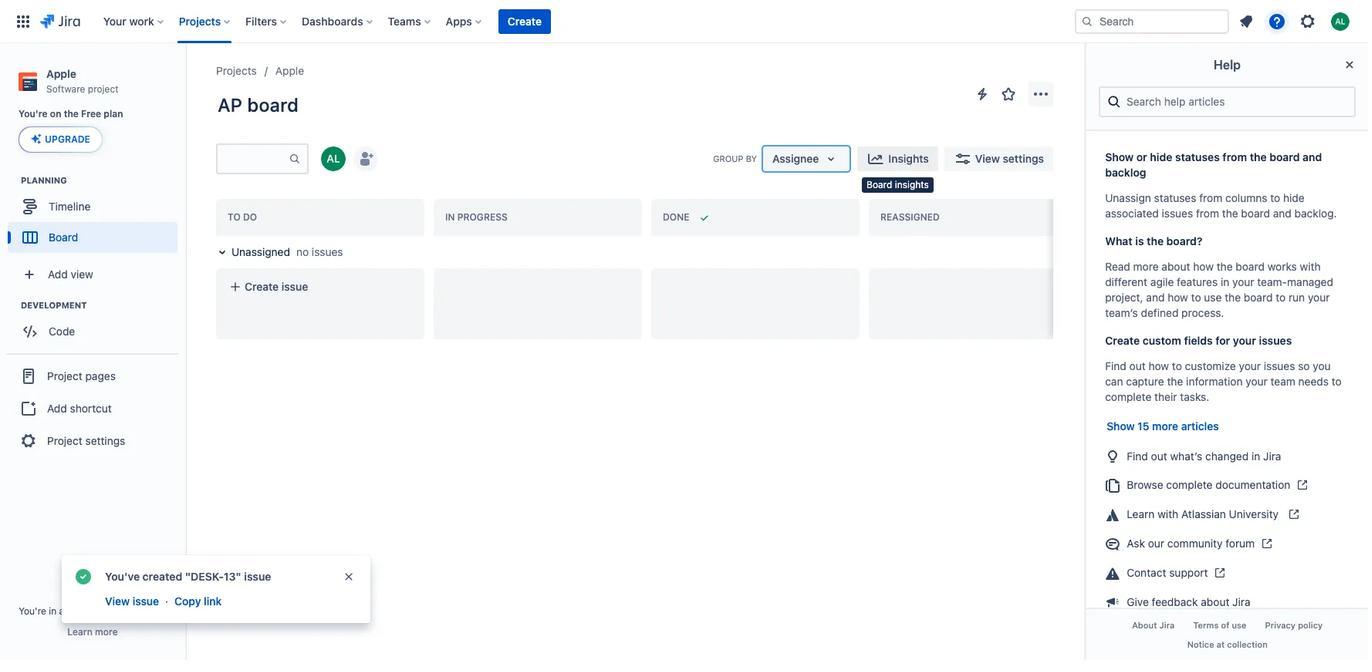 Task type: locate. For each thing, give the bounding box(es) containing it.
apple up software
[[46, 67, 76, 80]]

0 horizontal spatial find
[[1105, 360, 1127, 373]]

use up process.
[[1204, 291, 1222, 304]]

board left run
[[1244, 291, 1273, 304]]

0 horizontal spatial hide
[[1150, 150, 1173, 164]]

learn for learn with atlassian university
[[1127, 508, 1155, 521]]

find inside find out how to customize your issues so you can capture the information your team needs to complete their tasks.
[[1105, 360, 1127, 373]]

from up board?
[[1196, 207, 1219, 220]]

project up plan
[[88, 83, 119, 95]]

board inside 'show or hide statuses from the board and backlog'
[[1270, 150, 1300, 164]]

0 vertical spatial board
[[867, 179, 893, 191]]

in
[[1221, 276, 1230, 289], [1252, 450, 1261, 463], [49, 606, 57, 617]]

0 vertical spatial out
[[1130, 360, 1146, 373]]

0 horizontal spatial board
[[49, 231, 78, 244]]

out up "capture"
[[1130, 360, 1146, 373]]

your profile and settings image
[[1331, 12, 1350, 30]]

1 horizontal spatial in
[[1221, 276, 1230, 289]]

projects for projects link at top left
[[216, 64, 257, 77]]

your up the information
[[1239, 360, 1261, 373]]

create for create custom fields for your issues
[[1105, 334, 1140, 347]]

project pages
[[47, 370, 116, 383]]

in inside the read more about how the board works with different agile features in your team-managed project, and how to use the board to run your team's defined process.
[[1221, 276, 1230, 289]]

0 horizontal spatial with
[[1158, 508, 1179, 521]]

issue inside view issue link
[[133, 595, 159, 608]]

what's
[[1170, 450, 1203, 463]]

university
[[1229, 508, 1279, 521]]

to right needs
[[1332, 375, 1342, 388]]

1 vertical spatial with
[[1158, 508, 1179, 521]]

settings image
[[1299, 12, 1318, 30]]

find out what's changed in jira link
[[1099, 442, 1356, 471]]

hide up backlog.
[[1283, 191, 1305, 205]]

1 vertical spatial show
[[1107, 420, 1135, 433]]

board inside planning group
[[49, 231, 78, 244]]

apple link
[[275, 62, 304, 80]]

0 vertical spatial show
[[1105, 150, 1134, 164]]

banner containing your work
[[0, 0, 1369, 43]]

issue right 13"
[[244, 570, 271, 584]]

2 vertical spatial more
[[95, 627, 118, 638]]

from down 'show or hide statuses from the board and backlog'
[[1200, 191, 1223, 205]]

1 horizontal spatial hide
[[1283, 191, 1305, 205]]

create
[[508, 14, 542, 27], [245, 280, 279, 293], [1105, 334, 1140, 347]]

0 vertical spatial complete
[[1105, 391, 1152, 404]]

what is the board?
[[1105, 235, 1203, 248]]

1 vertical spatial complete
[[1166, 479, 1213, 492]]

how up features
[[1193, 260, 1214, 273]]

more for read more about how the board works with different agile features in your team-managed project, and how to use the board to run your team's defined process.
[[1133, 260, 1159, 273]]

1 horizontal spatial apple
[[275, 64, 304, 77]]

board left works at the top right
[[1236, 260, 1265, 273]]

about up 'terms of use'
[[1201, 596, 1230, 609]]

0 vertical spatial more
[[1133, 260, 1159, 273]]

issues
[[1162, 207, 1193, 220], [312, 245, 343, 259], [1259, 334, 1292, 347], [1264, 360, 1295, 373]]

0 vertical spatial managed
[[1287, 276, 1334, 289]]

1 horizontal spatial and
[[1273, 207, 1292, 220]]

learn with atlassian university link
[[1099, 500, 1356, 530]]

more up agile
[[1133, 260, 1159, 273]]

projects right work
[[179, 14, 221, 27]]

upgrade
[[45, 134, 90, 145]]

1 horizontal spatial out
[[1151, 450, 1167, 463]]

development image
[[2, 297, 21, 315]]

code
[[49, 325, 75, 338]]

about inside the read more about how the board works with different agile features in your team-managed project, and how to use the board to run your team's defined process.
[[1162, 260, 1190, 273]]

issue down unassigned no issues
[[282, 280, 308, 293]]

create inside "primary" element
[[508, 14, 542, 27]]

2 vertical spatial in
[[49, 606, 57, 617]]

0 vertical spatial project
[[47, 370, 82, 383]]

2 vertical spatial how
[[1149, 360, 1169, 373]]

learn down you're in a team-managed project
[[67, 627, 92, 638]]

out inside find out how to customize your issues so you can capture the information your team needs to complete their tasks.
[[1130, 360, 1146, 373]]

0 horizontal spatial use
[[1204, 291, 1222, 304]]

1 horizontal spatial issue
[[244, 570, 271, 584]]

0 vertical spatial settings
[[1003, 152, 1044, 165]]

1 horizontal spatial about
[[1201, 596, 1230, 609]]

with up 'our'
[[1158, 508, 1179, 521]]

planning group
[[8, 175, 184, 258]]

use inside the read more about how the board works with different agile features in your team-managed project, and how to use the board to run your team's defined process.
[[1204, 291, 1222, 304]]

project down "created"
[[136, 606, 167, 617]]

issue down "created"
[[133, 595, 159, 608]]

about for feedback
[[1201, 596, 1230, 609]]

jira right about
[[1160, 620, 1175, 630]]

pages
[[85, 370, 116, 383]]

projects inside dropdown button
[[179, 14, 221, 27]]

notice at collection
[[1187, 640, 1268, 650]]

how down agile
[[1168, 291, 1188, 304]]

0 vertical spatial hide
[[1150, 150, 1173, 164]]

project up add shortcut
[[47, 370, 82, 383]]

0 horizontal spatial create
[[245, 280, 279, 293]]

more inside the read more about how the board works with different agile features in your team-managed project, and how to use the board to run your team's defined process.
[[1133, 260, 1159, 273]]

1 vertical spatial about
[[1201, 596, 1230, 609]]

1 vertical spatial project
[[47, 435, 82, 448]]

create down unassigned in the top left of the page
[[245, 280, 279, 293]]

1 vertical spatial jira
[[1233, 596, 1251, 609]]

2 horizontal spatial issue
[[282, 280, 308, 293]]

complete inside find out how to customize your issues so you can capture the information your team needs to complete their tasks.
[[1105, 391, 1152, 404]]

board down insights image
[[867, 179, 893, 191]]

2 horizontal spatial jira
[[1263, 450, 1282, 463]]

1 vertical spatial issue
[[244, 570, 271, 584]]

1 vertical spatial learn
[[67, 627, 92, 638]]

settings down add shortcut button
[[85, 435, 125, 448]]

1 horizontal spatial settings
[[1003, 152, 1044, 165]]

project
[[47, 370, 82, 383], [47, 435, 82, 448]]

support
[[1169, 566, 1208, 580]]

customize
[[1185, 360, 1236, 373]]

project,
[[1105, 291, 1143, 304]]

1 vertical spatial more
[[1152, 420, 1179, 433]]

0 vertical spatial issue
[[282, 280, 308, 293]]

2 you're from the top
[[19, 606, 46, 617]]

create right apps popup button
[[508, 14, 542, 27]]

create for create issue
[[245, 280, 279, 293]]

0 horizontal spatial project
[[88, 83, 119, 95]]

1 vertical spatial board
[[49, 231, 78, 244]]

the right is
[[1147, 235, 1164, 248]]

filters
[[246, 14, 277, 27]]

1 vertical spatial add
[[47, 402, 67, 415]]

0 horizontal spatial complete
[[1105, 391, 1152, 404]]

star ap board image
[[1000, 85, 1018, 103]]

project inside apple software project
[[88, 83, 119, 95]]

0 horizontal spatial managed
[[93, 606, 133, 617]]

1 horizontal spatial with
[[1300, 260, 1321, 273]]

apple
[[275, 64, 304, 77], [46, 67, 76, 80]]

projects up ap
[[216, 64, 257, 77]]

0 vertical spatial find
[[1105, 360, 1127, 373]]

in up the documentation
[[1252, 450, 1261, 463]]

show inside button
[[1107, 420, 1135, 433]]

1 vertical spatial and
[[1273, 207, 1292, 220]]

more down you're in a team-managed project
[[95, 627, 118, 638]]

view inside button
[[975, 152, 1000, 165]]

settings down the star ap board icon
[[1003, 152, 1044, 165]]

apple for apple
[[275, 64, 304, 77]]

statuses inside 'show or hide statuses from the board and backlog'
[[1175, 150, 1220, 164]]

no
[[296, 245, 309, 259]]

1 vertical spatial view
[[105, 595, 130, 608]]

assignee
[[773, 152, 819, 165]]

issue for create issue
[[282, 280, 308, 293]]

1 vertical spatial hide
[[1283, 191, 1305, 205]]

0 vertical spatial about
[[1162, 260, 1190, 273]]

and up defined
[[1146, 291, 1165, 304]]

0 vertical spatial project
[[88, 83, 119, 95]]

0 horizontal spatial out
[[1130, 360, 1146, 373]]

primary element
[[9, 0, 1075, 43]]

settings for project settings
[[85, 435, 125, 448]]

statuses up board?
[[1154, 191, 1197, 205]]

hide inside unassign statuses from columns to hide associated issues from the board and backlog.
[[1283, 191, 1305, 205]]

ask our community forum link
[[1099, 530, 1356, 559]]

add for add view
[[48, 268, 68, 281]]

0 vertical spatial statuses
[[1175, 150, 1220, 164]]

1 horizontal spatial managed
[[1287, 276, 1334, 289]]

apple inside apple software project
[[46, 67, 76, 80]]

1 vertical spatial you're
[[19, 606, 46, 617]]

1 project from the top
[[47, 370, 82, 383]]

in progress
[[445, 212, 508, 223]]

view for view issue
[[105, 595, 130, 608]]

issue for view issue
[[133, 595, 159, 608]]

terms
[[1193, 620, 1219, 630]]

with right works at the top right
[[1300, 260, 1321, 273]]

settings for view settings
[[1003, 152, 1044, 165]]

feedback
[[1152, 596, 1198, 609]]

2 horizontal spatial and
[[1303, 150, 1322, 164]]

you're
[[19, 108, 48, 120], [19, 606, 46, 617]]

show inside 'show or hide statuses from the board and backlog'
[[1105, 150, 1134, 164]]

unassign statuses from columns to hide associated issues from the board and backlog.
[[1105, 191, 1337, 220]]

issue inside create issue button
[[282, 280, 308, 293]]

0 vertical spatial jira
[[1263, 450, 1282, 463]]

1 horizontal spatial view
[[975, 152, 1000, 165]]

dashboards
[[302, 14, 363, 27]]

show left "15"
[[1107, 420, 1135, 433]]

development
[[21, 301, 87, 311]]

jira image
[[40, 12, 80, 30], [40, 12, 80, 30]]

to right columns
[[1271, 191, 1281, 205]]

0 vertical spatial you're
[[19, 108, 48, 120]]

1 vertical spatial out
[[1151, 450, 1167, 463]]

0 horizontal spatial apple
[[46, 67, 76, 80]]

out
[[1130, 360, 1146, 373], [1151, 450, 1167, 463]]

in left a
[[49, 606, 57, 617]]

add left shortcut
[[47, 402, 67, 415]]

learn inside "button"
[[67, 627, 92, 638]]

by
[[746, 154, 757, 164]]

about up agile
[[1162, 260, 1190, 273]]

managed up learn more
[[93, 606, 133, 617]]

show 15 more articles
[[1107, 420, 1219, 433]]

contact support
[[1127, 566, 1208, 580]]

apple up ap board
[[275, 64, 304, 77]]

complete down what's
[[1166, 479, 1213, 492]]

board down apple link at the left top
[[247, 94, 299, 116]]

0 vertical spatial projects
[[179, 14, 221, 27]]

settings inside 'link'
[[85, 435, 125, 448]]

show up backlog
[[1105, 150, 1134, 164]]

0 vertical spatial with
[[1300, 260, 1321, 273]]

1 horizontal spatial board
[[867, 179, 893, 191]]

learn more button
[[67, 627, 118, 639]]

more right "15"
[[1152, 420, 1179, 433]]

team- right a
[[67, 606, 93, 617]]

find up the can
[[1105, 360, 1127, 373]]

development group
[[8, 300, 184, 352]]

in right features
[[1221, 276, 1230, 289]]

settings inside button
[[1003, 152, 1044, 165]]

your right run
[[1308, 291, 1330, 304]]

find for find out what's changed in jira
[[1127, 450, 1148, 463]]

can
[[1105, 375, 1123, 388]]

jira up 'terms of use'
[[1233, 596, 1251, 609]]

statuses
[[1175, 150, 1220, 164], [1154, 191, 1197, 205]]

learn for learn more
[[67, 627, 92, 638]]

0 horizontal spatial and
[[1146, 291, 1165, 304]]

unassigned
[[232, 245, 290, 259]]

issues inside unassign statuses from columns to hide associated issues from the board and backlog.
[[1162, 207, 1193, 220]]

1 you're from the top
[[19, 108, 48, 120]]

2 project from the top
[[47, 435, 82, 448]]

1 vertical spatial from
[[1200, 191, 1223, 205]]

view down you've
[[105, 595, 130, 608]]

use right of
[[1232, 620, 1247, 630]]

create button
[[499, 9, 551, 34]]

and up backlog.
[[1303, 150, 1322, 164]]

0 vertical spatial use
[[1204, 291, 1222, 304]]

board up backlog.
[[1270, 150, 1300, 164]]

from up columns
[[1223, 150, 1247, 164]]

notifications image
[[1237, 12, 1256, 30]]

1 horizontal spatial create
[[508, 14, 542, 27]]

in
[[445, 212, 455, 223]]

use
[[1204, 291, 1222, 304], [1232, 620, 1247, 630]]

0 vertical spatial how
[[1193, 260, 1214, 273]]

add inside dropdown button
[[48, 268, 68, 281]]

2 vertical spatial issue
[[133, 595, 159, 608]]

view down automations menu button icon
[[975, 152, 1000, 165]]

close image
[[1341, 56, 1359, 74]]

community
[[1168, 537, 1223, 550]]

at
[[1217, 640, 1225, 650]]

project for project pages
[[47, 370, 82, 383]]

add inside button
[[47, 402, 67, 415]]

give feedback about jira
[[1127, 596, 1251, 609]]

0 horizontal spatial in
[[49, 606, 57, 617]]

board
[[867, 179, 893, 191], [49, 231, 78, 244]]

1 vertical spatial project
[[136, 606, 167, 617]]

2 vertical spatial jira
[[1160, 620, 1175, 630]]

the up their
[[1167, 375, 1183, 388]]

board down columns
[[1241, 207, 1270, 220]]

group
[[6, 354, 179, 463]]

learn down browse on the right
[[1127, 508, 1155, 521]]

0 vertical spatial learn
[[1127, 508, 1155, 521]]

you're left a
[[19, 606, 46, 617]]

how
[[1193, 260, 1214, 273], [1168, 291, 1188, 304], [1149, 360, 1169, 373]]

2 vertical spatial from
[[1196, 207, 1219, 220]]

2 horizontal spatial in
[[1252, 450, 1261, 463]]

1 vertical spatial managed
[[93, 606, 133, 617]]

you've
[[105, 570, 140, 584]]

or
[[1137, 150, 1147, 164]]

0 vertical spatial and
[[1303, 150, 1322, 164]]

timeline link
[[8, 192, 178, 223]]

1 horizontal spatial use
[[1232, 620, 1247, 630]]

complete
[[1105, 391, 1152, 404], [1166, 479, 1213, 492]]

managed
[[1287, 276, 1334, 289], [93, 606, 133, 617]]

1 horizontal spatial complete
[[1166, 479, 1213, 492]]

more inside "button"
[[95, 627, 118, 638]]

you're left on
[[19, 108, 48, 120]]

to left run
[[1276, 291, 1286, 304]]

your left team at the bottom right of page
[[1246, 375, 1268, 388]]

0 horizontal spatial issue
[[133, 595, 159, 608]]

0 horizontal spatial about
[[1162, 260, 1190, 273]]

more inside button
[[1152, 420, 1179, 433]]

reassigned
[[881, 212, 940, 223]]

jira up the documentation
[[1263, 450, 1282, 463]]

issue
[[282, 280, 308, 293], [244, 570, 271, 584], [133, 595, 159, 608]]

0 horizontal spatial jira
[[1160, 620, 1175, 630]]

1 vertical spatial create
[[245, 280, 279, 293]]

browse
[[1127, 479, 1164, 492]]

out left what's
[[1151, 450, 1167, 463]]

from inside 'show or hide statuses from the board and backlog'
[[1223, 150, 1247, 164]]

different
[[1105, 276, 1148, 289]]

1 vertical spatial statuses
[[1154, 191, 1197, 205]]

create down 'team's'
[[1105, 334, 1140, 347]]

contact support link
[[1099, 559, 1356, 588]]

with
[[1300, 260, 1321, 273], [1158, 508, 1179, 521]]

complete down the can
[[1105, 391, 1152, 404]]

board down timeline
[[49, 231, 78, 244]]

about
[[1162, 260, 1190, 273], [1201, 596, 1230, 609]]

0 horizontal spatial team-
[[67, 606, 93, 617]]

0 horizontal spatial settings
[[85, 435, 125, 448]]

and left backlog.
[[1273, 207, 1292, 220]]

0 vertical spatial from
[[1223, 150, 1247, 164]]

about
[[1132, 620, 1157, 630]]

apple lee image
[[321, 147, 346, 171]]

1 vertical spatial projects
[[216, 64, 257, 77]]

managed up run
[[1287, 276, 1334, 289]]

created
[[143, 570, 182, 584]]

0 vertical spatial team-
[[1257, 276, 1287, 289]]

0 vertical spatial create
[[508, 14, 542, 27]]

notice
[[1187, 640, 1214, 650]]

banner
[[0, 0, 1369, 43]]

copy link button
[[173, 593, 223, 611]]

0 vertical spatial view
[[975, 152, 1000, 165]]

0 horizontal spatial learn
[[67, 627, 92, 638]]

show
[[1105, 150, 1134, 164], [1107, 420, 1135, 433]]

the inside find out how to customize your issues so you can capture the information your team needs to complete their tasks.
[[1167, 375, 1183, 388]]

hide right or
[[1150, 150, 1173, 164]]

1 horizontal spatial find
[[1127, 450, 1148, 463]]

view
[[975, 152, 1000, 165], [105, 595, 130, 608]]

project inside 'link'
[[47, 435, 82, 448]]

the up columns
[[1250, 150, 1267, 164]]

planning image
[[2, 172, 21, 190]]

read
[[1105, 260, 1131, 273]]

project down add shortcut
[[47, 435, 82, 448]]

complete inside browse complete documentation 'link'
[[1166, 479, 1213, 492]]

1 vertical spatial in
[[1252, 450, 1261, 463]]

the down columns
[[1222, 207, 1238, 220]]

capture
[[1126, 375, 1164, 388]]

team- down works at the top right
[[1257, 276, 1287, 289]]

board inside tooltip
[[867, 179, 893, 191]]

insights button
[[858, 147, 938, 171]]

you're in a team-managed project
[[19, 606, 167, 617]]

find up browse on the right
[[1127, 450, 1148, 463]]

how up "capture"
[[1149, 360, 1169, 373]]

1 horizontal spatial project
[[136, 606, 167, 617]]

add view button
[[9, 260, 176, 290]]

about jira
[[1132, 620, 1175, 630]]

2 horizontal spatial create
[[1105, 334, 1140, 347]]

1 horizontal spatial jira
[[1233, 596, 1251, 609]]

statuses up unassign statuses from columns to hide associated issues from the board and backlog.
[[1175, 150, 1220, 164]]

unassign
[[1105, 191, 1151, 205]]

1 horizontal spatial team-
[[1257, 276, 1287, 289]]

add left "view"
[[48, 268, 68, 281]]

out for how
[[1130, 360, 1146, 373]]

and inside 'show or hide statuses from the board and backlog'
[[1303, 150, 1322, 164]]



Task type: describe. For each thing, give the bounding box(es) containing it.
issues inside find out how to customize your issues so you can capture the information your team needs to complete their tasks.
[[1264, 360, 1295, 373]]

hide inside 'show or hide statuses from the board and backlog'
[[1150, 150, 1173, 164]]

plan
[[104, 108, 123, 120]]

a
[[59, 606, 64, 617]]

associated
[[1105, 207, 1159, 220]]

team's
[[1105, 306, 1138, 320]]

your right features
[[1233, 276, 1255, 289]]

dashboards button
[[297, 9, 379, 34]]

ap
[[218, 94, 242, 116]]

view settings button
[[945, 147, 1054, 171]]

give feedback about jira link
[[1099, 588, 1356, 617]]

group by
[[713, 154, 757, 164]]

view
[[71, 268, 93, 281]]

out for what's
[[1151, 450, 1167, 463]]

notice at collection link
[[1178, 635, 1277, 655]]

atlassian
[[1182, 508, 1226, 521]]

projects button
[[174, 9, 236, 34]]

to inside unassign statuses from columns to hide associated issues from the board and backlog.
[[1271, 191, 1281, 205]]

jira inside button
[[1160, 620, 1175, 630]]

board insights tooltip
[[862, 178, 934, 193]]

learn with atlassian university
[[1127, 508, 1282, 521]]

insights image
[[867, 150, 886, 168]]

board link
[[8, 223, 178, 253]]

view issue
[[105, 595, 159, 608]]

show or hide statuses from the board and backlog
[[1105, 150, 1322, 179]]

show for show or hide statuses from the board and backlog
[[1105, 150, 1134, 164]]

create issue
[[245, 280, 308, 293]]

create for create
[[508, 14, 542, 27]]

our
[[1148, 537, 1165, 550]]

ap board
[[218, 94, 299, 116]]

board for board insights
[[867, 179, 893, 191]]

filters button
[[241, 9, 293, 34]]

managed inside the read more about how the board works with different agile features in your team-managed project, and how to use the board to run your team's defined process.
[[1287, 276, 1334, 289]]

you're on the free plan
[[19, 108, 123, 120]]

backlog.
[[1295, 207, 1337, 220]]

team- inside the read more about how the board works with different agile features in your team-managed project, and how to use the board to run your team's defined process.
[[1257, 276, 1287, 289]]

agile
[[1151, 276, 1174, 289]]

the inside 'show or hide statuses from the board and backlog'
[[1250, 150, 1267, 164]]

custom
[[1143, 334, 1181, 347]]

15
[[1138, 420, 1150, 433]]

unassigned no issues
[[232, 245, 343, 259]]

13"
[[224, 570, 241, 584]]

add people image
[[357, 150, 375, 168]]

appswitcher icon image
[[14, 12, 32, 30]]

statuses inside unassign statuses from columns to hide associated issues from the board and backlog.
[[1154, 191, 1197, 205]]

and inside the read more about how the board works with different agile features in your team-managed project, and how to use the board to run your team's defined process.
[[1146, 291, 1165, 304]]

run
[[1289, 291, 1305, 304]]

ask our community forum
[[1127, 537, 1255, 550]]

add view
[[48, 268, 93, 281]]

done
[[663, 212, 690, 223]]

read more about how the board works with different agile features in your team-managed project, and how to use the board to run your team's defined process.
[[1105, 260, 1334, 320]]

works
[[1268, 260, 1297, 273]]

more for learn more
[[95, 627, 118, 638]]

project for project settings
[[47, 435, 82, 448]]

fields
[[1184, 334, 1213, 347]]

success image
[[74, 568, 93, 587]]

add for add shortcut
[[47, 402, 67, 415]]

project settings link
[[6, 425, 179, 459]]

to down custom
[[1172, 360, 1182, 373]]

group
[[713, 154, 744, 164]]

terms of use
[[1193, 620, 1247, 630]]

apps
[[446, 14, 472, 27]]

browse complete documentation link
[[1099, 471, 1356, 500]]

Search help articles field
[[1122, 88, 1348, 116]]

features
[[1177, 276, 1218, 289]]

to do
[[228, 212, 257, 223]]

their
[[1155, 391, 1177, 404]]

and inside unassign statuses from columns to hide associated issues from the board and backlog.
[[1273, 207, 1292, 220]]

add shortcut button
[[6, 394, 179, 425]]

link
[[204, 595, 222, 608]]

the up for
[[1225, 291, 1241, 304]]

find for find out how to customize your issues so you can capture the information your team needs to complete their tasks.
[[1105, 360, 1127, 373]]

columns
[[1226, 191, 1268, 205]]

board for board
[[49, 231, 78, 244]]

projects for projects dropdown button
[[179, 14, 221, 27]]

1 vertical spatial team-
[[67, 606, 93, 617]]

the inside unassign statuses from columns to hide associated issues from the board and backlog.
[[1222, 207, 1238, 220]]

create issue button
[[220, 273, 421, 301]]

to
[[228, 212, 241, 223]]

privacy policy link
[[1256, 616, 1332, 635]]

your right for
[[1233, 334, 1256, 347]]

create custom fields for your issues
[[1105, 334, 1292, 347]]

with inside the read more about how the board works with different agile features in your team-managed project, and how to use the board to run your team's defined process.
[[1300, 260, 1321, 273]]

Search field
[[1075, 9, 1230, 34]]

view settings
[[975, 152, 1044, 165]]

the right on
[[64, 108, 79, 120]]

your work button
[[99, 9, 170, 34]]

view issue link
[[103, 593, 161, 611]]

team
[[1271, 375, 1296, 388]]

board insights
[[867, 179, 929, 191]]

help image
[[1268, 12, 1287, 30]]

how inside find out how to customize your issues so you can capture the information your team needs to complete their tasks.
[[1149, 360, 1169, 373]]

apple for apple software project
[[46, 67, 76, 80]]

about for more
[[1162, 260, 1190, 273]]

dismiss image
[[343, 571, 355, 584]]

find out how to customize your issues so you can capture the information your team needs to complete their tasks.
[[1105, 360, 1342, 404]]

group containing project pages
[[6, 354, 179, 463]]

add shortcut
[[47, 402, 112, 415]]

to down features
[[1191, 291, 1201, 304]]

automations menu button icon image
[[973, 85, 992, 103]]

code link
[[8, 317, 178, 348]]

apple software project
[[46, 67, 119, 95]]

teams
[[388, 14, 421, 27]]

your
[[103, 14, 126, 27]]

help
[[1214, 58, 1241, 72]]

1 vertical spatial use
[[1232, 620, 1247, 630]]

ask
[[1127, 537, 1145, 550]]

more image
[[1032, 85, 1051, 103]]

board inside unassign statuses from columns to hide associated issues from the board and backlog.
[[1241, 207, 1270, 220]]

"desk-
[[185, 570, 224, 584]]

show for show 15 more articles
[[1107, 420, 1135, 433]]

apps button
[[441, 9, 488, 34]]

1 vertical spatial how
[[1168, 291, 1188, 304]]

project pages link
[[6, 360, 179, 394]]

changed
[[1206, 450, 1249, 463]]

of
[[1221, 620, 1230, 630]]

Search this board text field
[[218, 145, 289, 173]]

sidebar navigation image
[[168, 62, 202, 93]]

what
[[1105, 235, 1133, 248]]

shortcut
[[70, 402, 112, 415]]

search image
[[1081, 15, 1094, 27]]

is
[[1135, 235, 1144, 248]]

you're for you're in a team-managed project
[[19, 606, 46, 617]]

view for view settings
[[975, 152, 1000, 165]]

information
[[1186, 375, 1243, 388]]

contact
[[1127, 566, 1167, 580]]

the up features
[[1217, 260, 1233, 273]]

on
[[50, 108, 61, 120]]

you're for you're on the free plan
[[19, 108, 48, 120]]

give
[[1127, 596, 1149, 609]]

do
[[243, 212, 257, 223]]



Task type: vqa. For each thing, say whether or not it's contained in the screenshot.
The This to the middle
no



